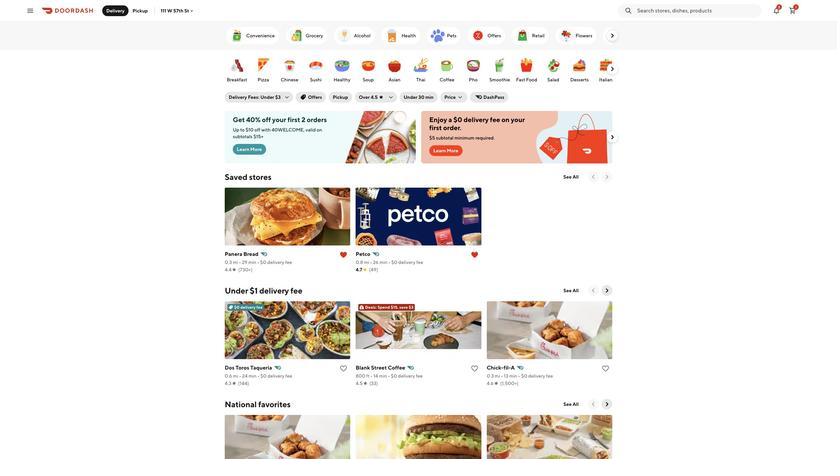 Task type: vqa. For each thing, say whether or not it's contained in the screenshot.
the topmost THE OFF
yes



Task type: locate. For each thing, give the bounding box(es) containing it.
0.3 up 4.4
[[225, 260, 232, 265]]

valid
[[306, 127, 316, 133]]

Store search: begin typing to search for stores available on DoorDash text field
[[637, 7, 758, 14]]

0 horizontal spatial offers
[[308, 95, 322, 100]]

1 vertical spatial see
[[564, 288, 572, 293]]

3 all from the top
[[573, 402, 579, 407]]

favorites
[[258, 400, 291, 409]]

a
[[511, 365, 515, 371]]

•
[[239, 260, 241, 265], [257, 260, 259, 265], [370, 260, 372, 265], [388, 260, 390, 265], [239, 374, 241, 379], [258, 374, 260, 379], [371, 374, 373, 379], [388, 374, 390, 379], [501, 374, 503, 379], [518, 374, 520, 379]]

learn down subtotal in the top of the page
[[433, 148, 446, 153]]

1 horizontal spatial 0.3
[[487, 374, 494, 379]]

see all link for under $1 delivery fee
[[560, 285, 583, 296]]

1 horizontal spatial first
[[429, 124, 442, 132]]

0 vertical spatial first
[[288, 116, 300, 124]]

$0 down under $1 delivery fee
[[234, 305, 240, 310]]

4.5 right over
[[371, 95, 378, 100]]

click to add this store to your saved list image for coffee
[[471, 365, 479, 373]]

(33)
[[369, 381, 378, 386]]

800
[[356, 374, 365, 379]]

mi right 0.6
[[233, 374, 238, 379]]

more down $15+
[[250, 147, 262, 152]]

minimum
[[455, 135, 475, 141]]

0 horizontal spatial your
[[272, 116, 286, 124]]

save
[[399, 305, 408, 310]]

offers link
[[467, 27, 505, 44]]

1 horizontal spatial 4.5
[[371, 95, 378, 100]]

stores
[[249, 172, 272, 182]]

click to add this store to your saved list image for taqueria
[[340, 365, 348, 373]]

2 see from the top
[[564, 288, 572, 293]]

4.5 down the 800
[[356, 381, 363, 386]]

• left 26
[[370, 260, 372, 265]]

on inside up to $10 off with 40welcome, valid on subtotals $15+
[[317, 127, 322, 133]]

coffee up 800 ft • 14 min • $​0 delivery fee
[[388, 365, 405, 371]]

$​0 right 13
[[521, 374, 527, 379]]

0.8
[[356, 260, 363, 265]]

learn more for a
[[433, 148, 459, 153]]

desserts
[[571, 77, 589, 82]]

on
[[502, 116, 510, 124], [317, 127, 322, 133]]

$​0 right 26
[[391, 260, 398, 265]]

1 horizontal spatial pickup button
[[329, 92, 352, 103]]

click to remove this store from your saved list image for petco
[[471, 251, 479, 259]]

pickup down healthy
[[333, 95, 348, 100]]

2 next button of carousel image from the top
[[609, 134, 616, 141]]

off up with
[[262, 116, 271, 124]]

2 vertical spatial see all link
[[560, 399, 583, 410]]

1 horizontal spatial learn more button
[[429, 145, 463, 156]]

0.3 up 4.6
[[487, 374, 494, 379]]

flowers
[[576, 33, 593, 38]]

1 horizontal spatial your
[[511, 116, 525, 124]]

1 vertical spatial on
[[317, 127, 322, 133]]

click to remove this store from your saved list image
[[340, 251, 348, 259], [471, 251, 479, 259]]

toros
[[236, 365, 249, 371]]

under inside button
[[404, 95, 418, 100]]

learn more button for 40%
[[233, 144, 266, 155]]

delivery up under $1 delivery fee
[[267, 260, 284, 265]]

required.
[[476, 135, 495, 141]]

mi down the chick- at the bottom right of the page
[[495, 374, 500, 379]]

$​0
[[260, 260, 266, 265], [391, 260, 398, 265], [260, 374, 267, 379], [391, 374, 397, 379], [521, 374, 527, 379]]

next button of carousel image for saved stores
[[604, 174, 610, 180]]

learn more down subtotal in the top of the page
[[433, 148, 459, 153]]

on down dashpass
[[502, 116, 510, 124]]

under $1 delivery fee link
[[225, 285, 303, 296]]

0 horizontal spatial $3
[[275, 95, 281, 100]]

$15+
[[253, 134, 264, 139]]

learn more button down subtotal in the top of the page
[[429, 145, 463, 156]]

4.5
[[371, 95, 378, 100], [356, 381, 363, 386]]

0 horizontal spatial learn more button
[[233, 144, 266, 155]]

1 see from the top
[[564, 174, 572, 180]]

3 click to add this store to your saved list image from the left
[[602, 365, 610, 373]]

1 horizontal spatial 2
[[778, 5, 780, 9]]

40%
[[246, 116, 261, 124]]

2 vertical spatial all
[[573, 402, 579, 407]]

0 vertical spatial pickup
[[133, 8, 148, 13]]

2 vertical spatial see
[[564, 402, 572, 407]]

1 vertical spatial all
[[573, 288, 579, 293]]

delivery for delivery fees: under $3
[[229, 95, 247, 100]]

flowers image
[[558, 28, 574, 44]]

2 all from the top
[[573, 288, 579, 293]]

0 vertical spatial 2
[[778, 5, 780, 9]]

off inside up to $10 off with 40welcome, valid on subtotals $15+
[[255, 127, 260, 133]]

(1,500+)
[[500, 381, 519, 386]]

dos toros taqueria
[[225, 365, 272, 371]]

0 vertical spatial see all
[[564, 174, 579, 180]]

2 see all link from the top
[[560, 285, 583, 296]]

enjoy
[[429, 116, 447, 124]]

3 see from the top
[[564, 402, 572, 407]]

min for chick-fil-a
[[509, 374, 517, 379]]

1 horizontal spatial learn
[[433, 148, 446, 153]]

1 see all from the top
[[564, 174, 579, 180]]

1 horizontal spatial $0
[[454, 116, 462, 124]]

1 vertical spatial pickup
[[333, 95, 348, 100]]

min right 30
[[426, 95, 434, 100]]

your
[[272, 116, 286, 124], [511, 116, 525, 124]]

previous button of carousel image
[[590, 174, 597, 180], [590, 401, 597, 408]]

next button of carousel image
[[609, 66, 616, 72], [604, 174, 610, 180], [604, 287, 610, 294], [604, 401, 610, 408]]

over
[[359, 95, 370, 100]]

under left 30
[[404, 95, 418, 100]]

0 vertical spatial on
[[502, 116, 510, 124]]

0 horizontal spatial delivery
[[106, 8, 125, 13]]

min right the 24
[[249, 374, 257, 379]]

next button of carousel image
[[609, 32, 616, 39], [609, 134, 616, 141]]

min right 13
[[509, 374, 517, 379]]

min right 14
[[379, 374, 387, 379]]

0 horizontal spatial coffee
[[388, 365, 405, 371]]

2 horizontal spatial under
[[404, 95, 418, 100]]

• right ft
[[371, 374, 373, 379]]

111
[[161, 8, 166, 13]]

1 horizontal spatial delivery
[[229, 95, 247, 100]]

$0 delivery fee
[[234, 305, 263, 310]]

1 horizontal spatial more
[[447, 148, 459, 153]]

blank street coffee
[[356, 365, 405, 371]]

$0
[[454, 116, 462, 124], [234, 305, 240, 310]]

1 vertical spatial see all
[[564, 288, 579, 293]]

more for a
[[447, 148, 459, 153]]

0 horizontal spatial 0.3
[[225, 260, 232, 265]]

click to add this store to your saved list image
[[340, 365, 348, 373], [471, 365, 479, 373], [602, 365, 610, 373]]

over 4.5 button
[[355, 92, 397, 103]]

$​0 right 29
[[260, 260, 266, 265]]

open menu image
[[26, 7, 34, 15]]

1 horizontal spatial on
[[502, 116, 510, 124]]

under for under $1 delivery fee
[[225, 286, 248, 295]]

see all
[[564, 174, 579, 180], [564, 288, 579, 293], [564, 402, 579, 407]]

$3 up 'get 40% off your first 2 orders'
[[275, 95, 281, 100]]

learn more
[[237, 147, 262, 152], [433, 148, 459, 153]]

dashpass
[[484, 95, 505, 100]]

2 your from the left
[[511, 116, 525, 124]]

first
[[288, 116, 300, 124], [429, 124, 442, 132]]

off up $15+
[[255, 127, 260, 133]]

coffee
[[440, 77, 455, 82], [388, 365, 405, 371]]

1 vertical spatial previous button of carousel image
[[590, 401, 597, 408]]

1 vertical spatial off
[[255, 127, 260, 133]]

learn more button down the subtotals at the top left of the page
[[233, 144, 266, 155]]

0 horizontal spatial click to add this store to your saved list image
[[340, 365, 348, 373]]

1 vertical spatial offers
[[308, 95, 322, 100]]

pickup button down healthy
[[329, 92, 352, 103]]

off
[[262, 116, 271, 124], [255, 127, 260, 133]]

under left $1
[[225, 286, 248, 295]]

see all link for national favorites
[[560, 399, 583, 410]]

fee inside the under $1 delivery fee link
[[291, 286, 303, 295]]

healthy
[[334, 77, 351, 82]]

1 horizontal spatial click to add this store to your saved list image
[[471, 365, 479, 373]]

$3
[[275, 95, 281, 100], [409, 305, 414, 310]]

0 horizontal spatial learn more
[[237, 147, 262, 152]]

2 see all from the top
[[564, 288, 579, 293]]

1 horizontal spatial learn more
[[433, 148, 459, 153]]

0 horizontal spatial pickup button
[[129, 5, 152, 16]]

4.6
[[487, 381, 494, 386]]

1 click to remove this store from your saved list image from the left
[[340, 251, 348, 259]]

$​0 for chick-fil-a
[[521, 374, 527, 379]]

1 vertical spatial first
[[429, 124, 442, 132]]

0 vertical spatial $0
[[454, 116, 462, 124]]

delivery button
[[102, 5, 129, 16]]

min for blank street coffee
[[379, 374, 387, 379]]

pets link
[[427, 27, 461, 44]]

• down taqueria at the bottom of the page
[[258, 374, 260, 379]]

delivery inside button
[[106, 8, 125, 13]]

2 previous button of carousel image from the top
[[590, 401, 597, 408]]

first down enjoy
[[429, 124, 442, 132]]

0 vertical spatial coffee
[[440, 77, 455, 82]]

learn more down the subtotals at the top left of the page
[[237, 147, 262, 152]]

first up 40welcome,
[[288, 116, 300, 124]]

1 previous button of carousel image from the top
[[590, 174, 597, 180]]

0 vertical spatial 4.5
[[371, 95, 378, 100]]

• left the 24
[[239, 374, 241, 379]]

convenience image
[[229, 28, 245, 44]]

30
[[418, 95, 425, 100]]

3 see all from the top
[[564, 402, 579, 407]]

0 vertical spatial 0.3
[[225, 260, 232, 265]]

previous button of carousel image
[[590, 287, 597, 294]]

2 click to add this store to your saved list image from the left
[[471, 365, 479, 373]]

more down subtotal in the top of the page
[[447, 148, 459, 153]]

delivery down $1
[[240, 305, 256, 310]]

min right 26
[[380, 260, 388, 265]]

learn more for 40%
[[237, 147, 262, 152]]

0 vertical spatial next button of carousel image
[[609, 32, 616, 39]]

under right fees:
[[260, 95, 274, 100]]

0 horizontal spatial on
[[317, 127, 322, 133]]

2 vertical spatial see all
[[564, 402, 579, 407]]

2 click to remove this store from your saved list image from the left
[[471, 251, 479, 259]]

2 horizontal spatial click to add this store to your saved list image
[[602, 365, 610, 373]]

order.
[[443, 124, 462, 132]]

0 horizontal spatial $0
[[234, 305, 240, 310]]

offers down the 'sushi'
[[308, 95, 322, 100]]

learn down the subtotals at the top left of the page
[[237, 147, 249, 152]]

click to add this store to your saved list image for a
[[602, 365, 610, 373]]

flowers link
[[556, 27, 597, 44]]

• right 26
[[388, 260, 390, 265]]

4.3
[[225, 381, 231, 386]]

0 horizontal spatial 4.5
[[356, 381, 363, 386]]

0.3
[[225, 260, 232, 265], [487, 374, 494, 379]]

0 horizontal spatial pickup
[[133, 8, 148, 13]]

$0 inside the enjoy a $0 delivery fee on your first order.
[[454, 116, 462, 124]]

0 vertical spatial all
[[573, 174, 579, 180]]

min inside button
[[426, 95, 434, 100]]

previous button of carousel image for national favorites
[[590, 401, 597, 408]]

delivery right 13
[[528, 374, 545, 379]]

food
[[526, 77, 537, 82]]

1 all from the top
[[573, 174, 579, 180]]

29
[[242, 260, 247, 265]]

1 vertical spatial $0
[[234, 305, 240, 310]]

0 horizontal spatial more
[[250, 147, 262, 152]]

$​0 down blank street coffee
[[391, 374, 397, 379]]

min right 29
[[248, 260, 256, 265]]

1 vertical spatial 2
[[302, 116, 306, 124]]

on inside the enjoy a $0 delivery fee on your first order.
[[502, 116, 510, 124]]

mi for dos toros taqueria
[[233, 374, 238, 379]]

1 horizontal spatial click to remove this store from your saved list image
[[471, 251, 479, 259]]

1 click to add this store to your saved list image from the left
[[340, 365, 348, 373]]

0 vertical spatial delivery
[[106, 8, 125, 13]]

fil-
[[504, 365, 511, 371]]

pickup left 111
[[133, 8, 148, 13]]

40welcome,
[[272, 127, 305, 133]]

1 horizontal spatial off
[[262, 116, 271, 124]]

0 horizontal spatial learn
[[237, 147, 249, 152]]

0 vertical spatial see all link
[[560, 172, 583, 182]]

(730+)
[[238, 267, 253, 273]]

to
[[240, 127, 245, 133]]

under for under 30 min
[[404, 95, 418, 100]]

$3 right save
[[409, 305, 414, 310]]

learn more button
[[233, 144, 266, 155], [429, 145, 463, 156]]

offers inside button
[[308, 95, 322, 100]]

min for dos toros taqueria
[[249, 374, 257, 379]]

1 horizontal spatial offers
[[488, 33, 501, 38]]

$​0 for dos toros taqueria
[[260, 374, 267, 379]]

$0 right a
[[454, 116, 462, 124]]

1 vertical spatial 0.3
[[487, 374, 494, 379]]

0.3 mi • 13 min • $​0 delivery fee
[[487, 374, 553, 379]]

2 left orders
[[302, 116, 306, 124]]

retail link
[[512, 27, 549, 44]]

delivery up required.
[[464, 116, 489, 124]]

1 vertical spatial see all link
[[560, 285, 583, 296]]

3 see all link from the top
[[560, 399, 583, 410]]

1 vertical spatial 4.5
[[356, 381, 363, 386]]

on right valid at the left top of page
[[317, 127, 322, 133]]

fee inside the enjoy a $0 delivery fee on your first order.
[[490, 116, 500, 124]]

0 horizontal spatial click to remove this store from your saved list image
[[340, 251, 348, 259]]

delivery right $1
[[259, 286, 289, 295]]

delivery inside the enjoy a $0 delivery fee on your first order.
[[464, 116, 489, 124]]

1 horizontal spatial pickup
[[333, 95, 348, 100]]

w
[[167, 8, 172, 13]]

grocery
[[306, 33, 323, 38]]

national favorites
[[225, 400, 291, 409]]

1 see all link from the top
[[560, 172, 583, 182]]

pickup button left 111
[[129, 5, 152, 16]]

first inside the enjoy a $0 delivery fee on your first order.
[[429, 124, 442, 132]]

2 left 1 button
[[778, 5, 780, 9]]

1
[[796, 5, 797, 9]]

delivery down taqueria at the bottom of the page
[[268, 374, 285, 379]]

price
[[445, 95, 456, 100]]

0.8 mi • 26 min • $​0 delivery fee
[[356, 260, 423, 265]]

panera
[[225, 251, 242, 257]]

min
[[426, 95, 434, 100], [248, 260, 256, 265], [380, 260, 388, 265], [249, 374, 257, 379], [379, 374, 387, 379], [509, 374, 517, 379]]

• down bread
[[257, 260, 259, 265]]

more for 40%
[[250, 147, 262, 152]]

0 vertical spatial see
[[564, 174, 572, 180]]

0 vertical spatial previous button of carousel image
[[590, 174, 597, 180]]

orders
[[307, 116, 327, 124]]

national favorites link
[[225, 399, 291, 410]]

coffee up price
[[440, 77, 455, 82]]

0 horizontal spatial off
[[255, 127, 260, 133]]

see all for national favorites
[[564, 402, 579, 407]]

0 horizontal spatial first
[[288, 116, 300, 124]]

over 4.5
[[359, 95, 378, 100]]

0 horizontal spatial under
[[225, 286, 248, 295]]

pickup for top pickup button
[[133, 8, 148, 13]]

1 horizontal spatial $3
[[409, 305, 414, 310]]

mi down panera
[[233, 260, 238, 265]]

mi right 0.8
[[364, 260, 369, 265]]

1 vertical spatial next button of carousel image
[[609, 134, 616, 141]]

0 vertical spatial pickup button
[[129, 5, 152, 16]]

offers right offers icon
[[488, 33, 501, 38]]

4.4
[[225, 267, 232, 273]]

$​0 for blank street coffee
[[391, 374, 397, 379]]

delivery down blank street coffee
[[398, 374, 415, 379]]

1 vertical spatial delivery
[[229, 95, 247, 100]]

1 vertical spatial coffee
[[388, 365, 405, 371]]

0.6
[[225, 374, 232, 379]]

2
[[778, 5, 780, 9], [302, 116, 306, 124]]

min for panera bread
[[248, 260, 256, 265]]

$​0 down taqueria at the bottom of the page
[[260, 374, 267, 379]]

see all for saved stores
[[564, 174, 579, 180]]

0 vertical spatial off
[[262, 116, 271, 124]]

1 your from the left
[[272, 116, 286, 124]]

delivery right 26
[[398, 260, 415, 265]]

under 30 min
[[404, 95, 434, 100]]

57th
[[173, 8, 183, 13]]

$1
[[250, 286, 258, 295]]



Task type: describe. For each thing, give the bounding box(es) containing it.
click to remove this store from your saved list image for panera bread
[[340, 251, 348, 259]]

chick-fil-a
[[487, 365, 515, 371]]

retail
[[532, 33, 545, 38]]

(144)
[[238, 381, 249, 386]]

0 horizontal spatial 2
[[302, 116, 306, 124]]

see for saved stores
[[564, 174, 572, 180]]

bread
[[243, 251, 259, 257]]

italian
[[599, 77, 613, 82]]

1 vertical spatial $3
[[409, 305, 414, 310]]

0.3 mi • 29 min • $​0 delivery fee
[[225, 260, 292, 265]]

1 horizontal spatial under
[[260, 95, 274, 100]]

fast food
[[516, 77, 537, 82]]

$5
[[429, 135, 435, 141]]

learn for get 40% off your first 2 orders
[[237, 147, 249, 152]]

0 items, open order cart image
[[789, 7, 797, 15]]

min for petco
[[380, 260, 388, 265]]

chick-
[[487, 365, 504, 371]]

get 40% off your first 2 orders
[[233, 116, 327, 124]]

delivery inside the under $1 delivery fee link
[[259, 286, 289, 295]]

1 next button of carousel image from the top
[[609, 32, 616, 39]]

delivery for delivery
[[106, 8, 125, 13]]

pickup for the bottommost pickup button
[[333, 95, 348, 100]]

learn more button for a
[[429, 145, 463, 156]]

notification bell image
[[773, 7, 781, 15]]

0.3 for chick-fil-a
[[487, 374, 494, 379]]

1 vertical spatial pickup button
[[329, 92, 352, 103]]

petco
[[356, 251, 371, 257]]

subtotal
[[436, 135, 454, 141]]

4.5 inside button
[[371, 95, 378, 100]]

4.7
[[356, 267, 362, 273]]

pizza
[[258, 77, 269, 82]]

price button
[[440, 92, 467, 103]]

salad
[[548, 77, 559, 82]]

up to $10 off with 40welcome, valid on subtotals $15+
[[233, 127, 322, 139]]

see for under $1 delivery fee
[[564, 288, 572, 293]]

fast
[[516, 77, 525, 82]]

dos
[[225, 365, 235, 371]]

saved stores
[[225, 172, 272, 182]]

deals: spend $15, save $3
[[365, 305, 414, 310]]

previous button of carousel image for saved stores
[[590, 174, 597, 180]]

asian
[[389, 77, 401, 82]]

1 button
[[786, 4, 800, 17]]

catering image
[[606, 28, 622, 44]]

retail image
[[515, 28, 531, 44]]

get
[[233, 116, 245, 124]]

saved stores link
[[225, 172, 272, 182]]

thai
[[416, 77, 425, 82]]

offers button
[[296, 92, 326, 103]]

14
[[374, 374, 378, 379]]

taqueria
[[250, 365, 272, 371]]

see for national favorites
[[564, 402, 572, 407]]

saved
[[225, 172, 247, 182]]

soup
[[363, 77, 374, 82]]

• left 29
[[239, 260, 241, 265]]

111 w 57th st
[[161, 8, 189, 13]]

a
[[449, 116, 452, 124]]

grocery link
[[286, 27, 327, 44]]

convenience link
[[226, 27, 279, 44]]

$5 subtotal minimum required.
[[429, 135, 495, 141]]

0 vertical spatial offers
[[488, 33, 501, 38]]

$15,
[[391, 305, 399, 310]]

with
[[261, 127, 271, 133]]

delivery fees: under $3
[[229, 95, 281, 100]]

mi for petco
[[364, 260, 369, 265]]

800 ft • 14 min • $​0 delivery fee
[[356, 374, 423, 379]]

sushi
[[310, 77, 322, 82]]

0.6 mi • 24 min • $​0 delivery fee
[[225, 374, 292, 379]]

health link
[[381, 27, 420, 44]]

grocery image
[[288, 28, 304, 44]]

see all for under $1 delivery fee
[[564, 288, 579, 293]]

health image
[[384, 28, 400, 44]]

breakfast
[[227, 77, 247, 82]]

0 vertical spatial $3
[[275, 95, 281, 100]]

$​0 for petco
[[391, 260, 398, 265]]

up
[[233, 127, 239, 133]]

1 horizontal spatial coffee
[[440, 77, 455, 82]]

all for under $1 delivery fee
[[573, 288, 579, 293]]

$​0 for panera bread
[[260, 260, 266, 265]]

convenience
[[246, 33, 275, 38]]

(49)
[[369, 267, 378, 273]]

all for national favorites
[[573, 402, 579, 407]]

learn for enjoy a $0 delivery fee on your first order.
[[433, 148, 446, 153]]

• down blank street coffee
[[388, 374, 390, 379]]

24
[[242, 374, 248, 379]]

pho
[[469, 77, 478, 82]]

smoothie
[[490, 77, 510, 82]]

26
[[373, 260, 379, 265]]

pets image
[[430, 28, 446, 44]]

• up (1,500+)
[[518, 374, 520, 379]]

under $1 delivery fee
[[225, 286, 303, 295]]

alcohol image
[[337, 28, 353, 44]]

national
[[225, 400, 257, 409]]

mi for chick-fil-a
[[495, 374, 500, 379]]

all for saved stores
[[573, 174, 579, 180]]

see all link for saved stores
[[560, 172, 583, 182]]

0.3 for panera bread
[[225, 260, 232, 265]]

spend
[[378, 305, 390, 310]]

ft
[[366, 374, 370, 379]]

next button of carousel image for national favorites
[[604, 401, 610, 408]]

health
[[402, 33, 416, 38]]

subtotals
[[233, 134, 253, 139]]

offers image
[[470, 28, 486, 44]]

• left 13
[[501, 374, 503, 379]]

deals:
[[365, 305, 377, 310]]

enjoy a $0 delivery fee on your first order.
[[429, 116, 525, 132]]

dashpass button
[[470, 92, 509, 103]]

alcohol link
[[334, 27, 375, 44]]

$10
[[246, 127, 254, 133]]

mi for panera bread
[[233, 260, 238, 265]]

next button of carousel image for under $1 delivery fee
[[604, 287, 610, 294]]

your inside the enjoy a $0 delivery fee on your first order.
[[511, 116, 525, 124]]

pets
[[447, 33, 457, 38]]

under 30 min button
[[400, 92, 438, 103]]



